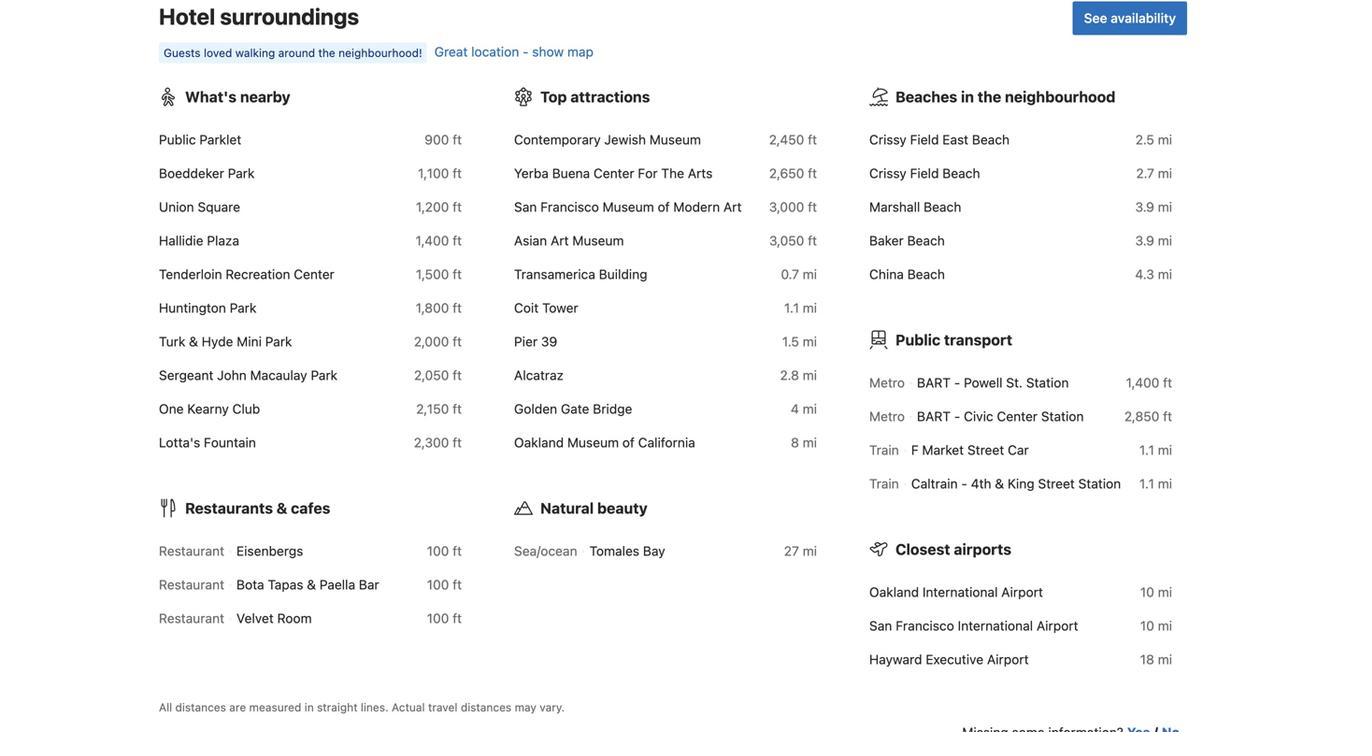 Task type: vqa. For each thing, say whether or not it's contained in the screenshot.
'has' to the bottom
no



Task type: locate. For each thing, give the bounding box(es) containing it.
beach for baker beach
[[908, 233, 945, 248]]

center
[[594, 165, 635, 181], [294, 266, 335, 282], [997, 408, 1038, 424]]

transport
[[944, 331, 1013, 349]]

turk
[[159, 334, 185, 349]]

center right recreation
[[294, 266, 335, 282]]

1 vertical spatial metro
[[870, 408, 905, 424]]

art right asian
[[551, 233, 569, 248]]

10 mi
[[1141, 584, 1173, 600], [1141, 618, 1173, 633]]

hayward
[[870, 652, 922, 667]]

ft right 2,650
[[808, 165, 817, 181]]

beach for china beach
[[908, 266, 945, 282]]

street
[[968, 442, 1004, 458], [1038, 476, 1075, 491]]

1 field from the top
[[910, 132, 939, 147]]

in left straight
[[305, 701, 314, 714]]

2 vertical spatial restaurant
[[159, 610, 224, 626]]

airport for oakland international airport
[[1002, 584, 1043, 600]]

ft right 1,100
[[453, 165, 462, 181]]

ft right the 1,500
[[453, 266, 462, 282]]

0 vertical spatial 100
[[427, 543, 449, 558]]

- left show
[[523, 44, 529, 59]]

paella
[[320, 577, 355, 592]]

3,050
[[769, 233, 804, 248]]

1 vertical spatial san
[[870, 618, 892, 633]]

in right "beaches" at the top right of the page
[[961, 88, 974, 105]]

square
[[198, 199, 240, 214]]

0 vertical spatial of
[[658, 199, 670, 214]]

tomales bay
[[590, 543, 665, 558]]

coit tower
[[514, 300, 579, 315]]

san francisco museum of modern art
[[514, 199, 742, 214]]

0 vertical spatial crissy
[[870, 132, 907, 147]]

1,500
[[416, 266, 449, 282]]

ft right 2,300 on the bottom of page
[[453, 435, 462, 450]]

1 vertical spatial 3.9 mi
[[1136, 233, 1173, 248]]

museum down gate
[[567, 435, 619, 450]]

1 vertical spatial francisco
[[896, 618, 954, 633]]

francisco up 'hayward executive airport'
[[896, 618, 954, 633]]

modern
[[674, 199, 720, 214]]

1 vertical spatial bart
[[917, 408, 951, 424]]

transamerica
[[514, 266, 595, 282]]

1,400
[[416, 233, 449, 248], [1126, 375, 1160, 390]]

1 train from the top
[[870, 442, 899, 458]]

airport
[[1002, 584, 1043, 600], [1037, 618, 1079, 633], [987, 652, 1029, 667]]

macaulay
[[250, 367, 307, 383]]

see availability button
[[1073, 1, 1188, 35]]

2 metro from the top
[[870, 408, 905, 424]]

union square
[[159, 199, 240, 214]]

- left civic
[[955, 408, 961, 424]]

mi for golden gate bridge
[[803, 401, 817, 416]]

ft right 2,050
[[453, 367, 462, 383]]

0 horizontal spatial in
[[305, 701, 314, 714]]

0 horizontal spatial center
[[294, 266, 335, 282]]

2 10 mi from the top
[[1141, 618, 1173, 633]]

1 10 mi from the top
[[1141, 584, 1173, 600]]

1 10 from the top
[[1141, 584, 1155, 600]]

crissy up marshall
[[870, 165, 907, 181]]

ft for hallidie plaza
[[453, 233, 462, 248]]

of down bridge
[[623, 435, 635, 450]]

international down oakland international airport
[[958, 618, 1033, 633]]

0 vertical spatial francisco
[[541, 199, 599, 214]]

2 bart from the top
[[917, 408, 951, 424]]

1 horizontal spatial francisco
[[896, 618, 954, 633]]

2,650
[[769, 165, 804, 181]]

museum for jewish
[[650, 132, 701, 147]]

1 vertical spatial restaurant
[[159, 577, 224, 592]]

0 vertical spatial 3.9
[[1136, 199, 1155, 214]]

street left car
[[968, 442, 1004, 458]]

restaurant left "velvet"
[[159, 610, 224, 626]]

0 horizontal spatial san
[[514, 199, 537, 214]]

0 horizontal spatial 1,400
[[416, 233, 449, 248]]

1,400 ft up 2,850 ft
[[1126, 375, 1173, 390]]

1 vertical spatial public
[[896, 331, 941, 349]]

the
[[318, 46, 335, 59], [978, 88, 1002, 105]]

3,000 ft
[[769, 199, 817, 214]]

station right st.
[[1026, 375, 1069, 390]]

1 horizontal spatial center
[[594, 165, 635, 181]]

1,200 ft
[[416, 199, 462, 214]]

distances left may
[[461, 701, 512, 714]]

1.1
[[784, 300, 799, 315], [1140, 442, 1155, 458], [1140, 476, 1155, 491]]

francisco for international
[[896, 618, 954, 633]]

mi for transamerica building
[[803, 266, 817, 282]]

distances right the all
[[175, 701, 226, 714]]

park right the mini
[[265, 334, 292, 349]]

ft right '900'
[[453, 132, 462, 147]]

ft right 3,000
[[808, 199, 817, 214]]

3 100 ft from the top
[[427, 610, 462, 626]]

1 vertical spatial station
[[1041, 408, 1084, 424]]

yerba buena center for the arts
[[514, 165, 713, 181]]

francisco up asian art museum
[[541, 199, 599, 214]]

1 vertical spatial 10 mi
[[1141, 618, 1173, 633]]

great location - show map link
[[435, 44, 594, 59]]

mi for san francisco international airport
[[1158, 618, 1173, 633]]

1,400 ft up 1,500 ft
[[416, 233, 462, 248]]

ft for lotta's fountain
[[453, 435, 462, 450]]

may
[[515, 701, 537, 714]]

ft right the 1,200
[[453, 199, 462, 214]]

1 horizontal spatial public
[[896, 331, 941, 349]]

2 vertical spatial station
[[1079, 476, 1121, 491]]

are
[[229, 701, 246, 714]]

2 3.9 mi from the top
[[1136, 233, 1173, 248]]

1 horizontal spatial distances
[[461, 701, 512, 714]]

4 mi
[[791, 401, 817, 416]]

1 vertical spatial center
[[294, 266, 335, 282]]

china
[[870, 266, 904, 282]]

2 vertical spatial 1.1 mi
[[1140, 476, 1173, 491]]

1 vertical spatial field
[[910, 165, 939, 181]]

oakland down closest
[[870, 584, 919, 600]]

3.9 up "4.3"
[[1136, 233, 1155, 248]]

2 vertical spatial 100 ft
[[427, 610, 462, 626]]

2 3.9 from the top
[[1136, 233, 1155, 248]]

museum for francisco
[[603, 199, 654, 214]]

san
[[514, 199, 537, 214], [870, 618, 892, 633]]

field for east
[[910, 132, 939, 147]]

1 horizontal spatial san
[[870, 618, 892, 633]]

beach down baker beach
[[908, 266, 945, 282]]

field
[[910, 132, 939, 147], [910, 165, 939, 181]]

0 vertical spatial oakland
[[514, 435, 564, 450]]

0 vertical spatial station
[[1026, 375, 1069, 390]]

1 3.9 from the top
[[1136, 199, 1155, 214]]

10 mi for san francisco international airport
[[1141, 618, 1173, 633]]

ft for tenderloin recreation center
[[453, 266, 462, 282]]

the right around at the left top of page
[[318, 46, 335, 59]]

union
[[159, 199, 194, 214]]

0 vertical spatial airport
[[1002, 584, 1043, 600]]

0 vertical spatial 1.1
[[784, 300, 799, 315]]

bart down public transport at the right of the page
[[917, 375, 951, 390]]

international
[[923, 584, 998, 600], [958, 618, 1033, 633]]

ft for one kearny club
[[453, 401, 462, 416]]

0 vertical spatial metro
[[870, 375, 905, 390]]

0 horizontal spatial distances
[[175, 701, 226, 714]]

- for bart - civic center station
[[955, 408, 961, 424]]

bart for bart - powell st. station
[[917, 375, 951, 390]]

& right 4th
[[995, 476, 1004, 491]]

san up the hayward
[[870, 618, 892, 633]]

2.7 mi
[[1136, 165, 1173, 181]]

2 restaurant from the top
[[159, 577, 224, 592]]

actual
[[392, 701, 425, 714]]

2 100 from the top
[[427, 577, 449, 592]]

crissy up crissy field beach
[[870, 132, 907, 147]]

metro right the 4 mi
[[870, 408, 905, 424]]

- left 4th
[[962, 476, 968, 491]]

1 vertical spatial 1,400
[[1126, 375, 1160, 390]]

1 vertical spatial 1,400 ft
[[1126, 375, 1173, 390]]

center left for
[[594, 165, 635, 181]]

restaurant left bota
[[159, 577, 224, 592]]

10 for oakland international airport
[[1141, 584, 1155, 600]]

1 100 from the top
[[427, 543, 449, 558]]

sergeant
[[159, 367, 214, 383]]

velvet
[[237, 610, 274, 626]]

1 vertical spatial 1.1
[[1140, 442, 1155, 458]]

beaches
[[896, 88, 958, 105]]

beach down crissy field beach
[[924, 199, 962, 214]]

station down "bart - powell st. station"
[[1041, 408, 1084, 424]]

eisenbergs
[[237, 543, 303, 558]]

0 horizontal spatial public
[[159, 132, 196, 147]]

ft right the 2,450
[[808, 132, 817, 147]]

airport for hayward executive airport
[[987, 652, 1029, 667]]

metro for bart - civic center station
[[870, 408, 905, 424]]

0 vertical spatial the
[[318, 46, 335, 59]]

restaurant down 'restaurants'
[[159, 543, 224, 558]]

2 crissy from the top
[[870, 165, 907, 181]]

3 restaurant from the top
[[159, 610, 224, 626]]

vary.
[[540, 701, 565, 714]]

sergeant john macaulay park
[[159, 367, 338, 383]]

2 vertical spatial airport
[[987, 652, 1029, 667]]

2 field from the top
[[910, 165, 939, 181]]

1 vertical spatial crissy
[[870, 165, 907, 181]]

0 vertical spatial 1,400
[[416, 233, 449, 248]]

4.3
[[1135, 266, 1155, 282]]

park
[[228, 165, 255, 181], [230, 300, 257, 315], [265, 334, 292, 349], [311, 367, 338, 383]]

1 vertical spatial 100
[[427, 577, 449, 592]]

3.9 mi down 2.7 mi
[[1136, 199, 1173, 214]]

restaurant
[[159, 543, 224, 558], [159, 577, 224, 592], [159, 610, 224, 626]]

baker
[[870, 233, 904, 248]]

train left 'caltrain'
[[870, 476, 899, 491]]

0 vertical spatial international
[[923, 584, 998, 600]]

2 10 from the top
[[1141, 618, 1155, 633]]

museum up the at top
[[650, 132, 701, 147]]

mi for hayward executive airport
[[1158, 652, 1173, 667]]

turk & hyde mini park
[[159, 334, 292, 349]]

san up asian
[[514, 199, 537, 214]]

top
[[540, 88, 567, 105]]

3.9 mi for baker beach
[[1136, 233, 1173, 248]]

2 train from the top
[[870, 476, 899, 491]]

0 vertical spatial 100 ft
[[427, 543, 462, 558]]

2 vertical spatial center
[[997, 408, 1038, 424]]

1.1 mi for caltrain - 4th & king street station
[[1140, 476, 1173, 491]]

900 ft
[[425, 132, 462, 147]]

0 vertical spatial 3.9 mi
[[1136, 199, 1173, 214]]

restaurant for velvet
[[159, 610, 224, 626]]

1 horizontal spatial art
[[724, 199, 742, 214]]

8 mi
[[791, 435, 817, 450]]

1,800
[[416, 300, 449, 315]]

ft left sea/ocean
[[453, 543, 462, 558]]

1 horizontal spatial 1,400
[[1126, 375, 1160, 390]]

art right modern
[[724, 199, 742, 214]]

1 horizontal spatial in
[[961, 88, 974, 105]]

1,400 up the 1,500
[[416, 233, 449, 248]]

0 vertical spatial 10 mi
[[1141, 584, 1173, 600]]

center up car
[[997, 408, 1038, 424]]

ft up travel
[[453, 610, 462, 626]]

0 vertical spatial center
[[594, 165, 635, 181]]

beach down marshall beach
[[908, 233, 945, 248]]

public left transport
[[896, 331, 941, 349]]

1,200
[[416, 199, 449, 214]]

public up boeddeker
[[159, 132, 196, 147]]

1 vertical spatial the
[[978, 88, 1002, 105]]

mi for oakland international airport
[[1158, 584, 1173, 600]]

straight
[[317, 701, 358, 714]]

3.9 mi up "4.3 mi"
[[1136, 233, 1173, 248]]

1 vertical spatial train
[[870, 476, 899, 491]]

contemporary jewish museum
[[514, 132, 701, 147]]

100 ft
[[427, 543, 462, 558], [427, 577, 462, 592], [427, 610, 462, 626]]

2 horizontal spatial center
[[997, 408, 1038, 424]]

0 vertical spatial bart
[[917, 375, 951, 390]]

mi for oakland museum of california
[[803, 435, 817, 450]]

3 100 from the top
[[427, 610, 449, 626]]

francisco
[[541, 199, 599, 214], [896, 618, 954, 633]]

0 vertical spatial restaurant
[[159, 543, 224, 558]]

the
[[661, 165, 684, 181]]

0 horizontal spatial street
[[968, 442, 1004, 458]]

3.9 for marshall beach
[[1136, 199, 1155, 214]]

tomales
[[590, 543, 640, 558]]

100 for room
[[427, 610, 449, 626]]

east
[[943, 132, 969, 147]]

1,400 ft
[[416, 233, 462, 248], [1126, 375, 1173, 390]]

ft right 2,850
[[1163, 408, 1173, 424]]

1 vertical spatial 100 ft
[[427, 577, 462, 592]]

street right king
[[1038, 476, 1075, 491]]

0 vertical spatial field
[[910, 132, 939, 147]]

0 vertical spatial street
[[968, 442, 1004, 458]]

park down "tenderloin recreation center"
[[230, 300, 257, 315]]

1,400 up 2,850
[[1126, 375, 1160, 390]]

metro down public transport at the right of the page
[[870, 375, 905, 390]]

art
[[724, 199, 742, 214], [551, 233, 569, 248]]

see availability
[[1084, 10, 1176, 26]]

0 vertical spatial 10
[[1141, 584, 1155, 600]]

1 metro from the top
[[870, 375, 905, 390]]

museum down yerba buena center for the arts
[[603, 199, 654, 214]]

1 3.9 mi from the top
[[1136, 199, 1173, 214]]

of left modern
[[658, 199, 670, 214]]

field left east
[[910, 132, 939, 147]]

mi for alcatraz
[[803, 367, 817, 383]]

the right "beaches" at the top right of the page
[[978, 88, 1002, 105]]

1 bart from the top
[[917, 375, 951, 390]]

1 crissy from the top
[[870, 132, 907, 147]]

public for public transport
[[896, 331, 941, 349]]

ft right 3,050
[[808, 233, 817, 248]]

station right king
[[1079, 476, 1121, 491]]

3,000
[[769, 199, 804, 214]]

bota
[[237, 577, 264, 592]]

& left cafes
[[277, 499, 287, 517]]

2,650 ft
[[769, 165, 817, 181]]

oakland down golden
[[514, 435, 564, 450]]

2 100 ft from the top
[[427, 577, 462, 592]]

0 horizontal spatial oakland
[[514, 435, 564, 450]]

bart up market on the bottom
[[917, 408, 951, 424]]

0 vertical spatial public
[[159, 132, 196, 147]]

3.9 down 2.7
[[1136, 199, 1155, 214]]

st.
[[1006, 375, 1023, 390]]

1 horizontal spatial oakland
[[870, 584, 919, 600]]

1 vertical spatial 3.9
[[1136, 233, 1155, 248]]

1 vertical spatial 1.1 mi
[[1140, 442, 1173, 458]]

2,050
[[414, 367, 449, 383]]

ft for boeddeker park
[[453, 165, 462, 181]]

tenderloin recreation center
[[159, 266, 335, 282]]

ft right 2,000
[[453, 334, 462, 349]]

mi for crissy field beach
[[1158, 165, 1173, 181]]

field up marshall beach
[[910, 165, 939, 181]]

crissy
[[870, 132, 907, 147], [870, 165, 907, 181]]

1 vertical spatial oakland
[[870, 584, 919, 600]]

0 horizontal spatial francisco
[[541, 199, 599, 214]]

international up san francisco international airport
[[923, 584, 998, 600]]

2 vertical spatial 1.1
[[1140, 476, 1155, 491]]

3.9 for baker beach
[[1136, 233, 1155, 248]]

distances
[[175, 701, 226, 714], [461, 701, 512, 714]]

0 vertical spatial san
[[514, 199, 537, 214]]

- left powell
[[955, 375, 961, 390]]

lotta's
[[159, 435, 200, 450]]

0 vertical spatial 1.1 mi
[[784, 300, 817, 315]]

california
[[638, 435, 695, 450]]

museum up transamerica building
[[573, 233, 624, 248]]

0 vertical spatial train
[[870, 442, 899, 458]]

ft right 2,150
[[453, 401, 462, 416]]

0 vertical spatial 1,400 ft
[[416, 233, 462, 248]]

kearny
[[187, 401, 229, 416]]

2 vertical spatial 100
[[427, 610, 449, 626]]

1 horizontal spatial street
[[1038, 476, 1075, 491]]

ft right the 1,800
[[453, 300, 462, 315]]

2,300 ft
[[414, 435, 462, 450]]

1 vertical spatial in
[[305, 701, 314, 714]]

train left f
[[870, 442, 899, 458]]

1 vertical spatial 10
[[1141, 618, 1155, 633]]

2.5
[[1136, 132, 1155, 147]]

0 horizontal spatial art
[[551, 233, 569, 248]]

ft down '1,200 ft'
[[453, 233, 462, 248]]

1 vertical spatial of
[[623, 435, 635, 450]]



Task type: describe. For each thing, give the bounding box(es) containing it.
1 horizontal spatial the
[[978, 88, 1002, 105]]

beach down east
[[943, 165, 980, 181]]

4th
[[971, 476, 992, 491]]

ft for san francisco museum of modern art
[[808, 199, 817, 214]]

0 horizontal spatial of
[[623, 435, 635, 450]]

2,150
[[416, 401, 449, 416]]

100 ft for tapas
[[427, 577, 462, 592]]

hyde
[[202, 334, 233, 349]]

train for f market street car
[[870, 442, 899, 458]]

crissy field beach
[[870, 165, 980, 181]]

1 horizontal spatial of
[[658, 199, 670, 214]]

station for bart - civic center station
[[1041, 408, 1084, 424]]

all distances are measured in straight lines. actual travel distances may vary.
[[159, 701, 565, 714]]

great
[[435, 44, 468, 59]]

1 vertical spatial airport
[[1037, 618, 1079, 633]]

4
[[791, 401, 799, 416]]

2.5 mi
[[1136, 132, 1173, 147]]

asian
[[514, 233, 547, 248]]

john
[[217, 367, 247, 383]]

plaza
[[207, 233, 239, 248]]

one kearny club
[[159, 401, 260, 416]]

mini
[[237, 334, 262, 349]]

buena
[[552, 165, 590, 181]]

cafes
[[291, 499, 330, 517]]

2,300
[[414, 435, 449, 450]]

baker beach
[[870, 233, 945, 248]]

center for recreation
[[294, 266, 335, 282]]

measured
[[249, 701, 301, 714]]

- for caltrain - 4th & king street station
[[962, 476, 968, 491]]

china beach
[[870, 266, 945, 282]]

gate
[[561, 401, 590, 416]]

1.1 for caltrain - 4th & king street station
[[1140, 476, 1155, 491]]

guests
[[164, 46, 201, 59]]

beaches in the neighbourhood
[[896, 88, 1116, 105]]

ft for yerba buena center for the arts
[[808, 165, 817, 181]]

hotel
[[159, 3, 215, 29]]

mi for baker beach
[[1158, 233, 1173, 248]]

- for bart - powell st. station
[[955, 375, 961, 390]]

0 horizontal spatial the
[[318, 46, 335, 59]]

mi for marshall beach
[[1158, 199, 1173, 214]]

2,150 ft
[[416, 401, 462, 416]]

mi for china beach
[[1158, 266, 1173, 282]]

0 vertical spatial art
[[724, 199, 742, 214]]

10 mi for oakland international airport
[[1141, 584, 1173, 600]]

f
[[911, 442, 919, 458]]

caltrain - 4th & king street station
[[911, 476, 1121, 491]]

natural beauty
[[540, 499, 648, 517]]

recreation
[[226, 266, 290, 282]]

metro for bart - powell st. station
[[870, 375, 905, 390]]

ft for huntington park
[[453, 300, 462, 315]]

king
[[1008, 476, 1035, 491]]

center for buena
[[594, 165, 635, 181]]

arts
[[688, 165, 713, 181]]

francisco for museum
[[541, 199, 599, 214]]

2,000 ft
[[414, 334, 462, 349]]

marshall beach
[[870, 199, 962, 214]]

asian art museum
[[514, 233, 624, 248]]

park down "parklet"
[[228, 165, 255, 181]]

27
[[784, 543, 799, 558]]

walking
[[235, 46, 275, 59]]

restaurant for bota
[[159, 577, 224, 592]]

beauty
[[597, 499, 648, 517]]

1 vertical spatial art
[[551, 233, 569, 248]]

f market street car
[[911, 442, 1029, 458]]

ft up 2,850 ft
[[1163, 375, 1173, 390]]

show
[[532, 44, 564, 59]]

train for caltrain - 4th & king street station
[[870, 476, 899, 491]]

1 vertical spatial street
[[1038, 476, 1075, 491]]

10 for san francisco international airport
[[1141, 618, 1155, 633]]

park right macaulay
[[311, 367, 338, 383]]

2.8
[[780, 367, 799, 383]]

huntington
[[159, 300, 226, 315]]

what's
[[185, 88, 237, 105]]

100 ft for room
[[427, 610, 462, 626]]

location
[[471, 44, 519, 59]]

0 horizontal spatial 1,400 ft
[[416, 233, 462, 248]]

tapas
[[268, 577, 303, 592]]

marshall
[[870, 199, 920, 214]]

ft for sergeant john macaulay park
[[453, 367, 462, 383]]

field for beach
[[910, 165, 939, 181]]

pier
[[514, 334, 538, 349]]

car
[[1008, 442, 1029, 458]]

2 distances from the left
[[461, 701, 512, 714]]

2,450 ft
[[769, 132, 817, 147]]

ft for union square
[[453, 199, 462, 214]]

1 100 ft from the top
[[427, 543, 462, 558]]

closest airports
[[896, 540, 1012, 558]]

bay
[[643, 543, 665, 558]]

san for san francisco museum of modern art
[[514, 199, 537, 214]]

ft for turk & hyde mini park
[[453, 334, 462, 349]]

1.1 for f market street car
[[1140, 442, 1155, 458]]

2,450
[[769, 132, 804, 147]]

powell
[[964, 375, 1003, 390]]

0 vertical spatial in
[[961, 88, 974, 105]]

4.3 mi
[[1135, 266, 1173, 282]]

alcatraz
[[514, 367, 564, 383]]

2,850
[[1125, 408, 1160, 424]]

ft for asian art museum
[[808, 233, 817, 248]]

mi for crissy field east beach
[[1158, 132, 1173, 147]]

crissy for crissy field east beach
[[870, 132, 907, 147]]

public for public parklet
[[159, 132, 196, 147]]

beach right east
[[972, 132, 1010, 147]]

100 for tapas
[[427, 577, 449, 592]]

1 restaurant from the top
[[159, 543, 224, 558]]

parklet
[[200, 132, 241, 147]]

lines.
[[361, 701, 389, 714]]

coit
[[514, 300, 539, 315]]

1 vertical spatial international
[[958, 618, 1033, 633]]

public parklet
[[159, 132, 241, 147]]

18 mi
[[1141, 652, 1173, 667]]

mi for pier 39
[[803, 334, 817, 349]]

1 distances from the left
[[175, 701, 226, 714]]

bart for bart - civic center station
[[917, 408, 951, 424]]

oakland for oakland museum of california
[[514, 435, 564, 450]]

2.7
[[1136, 165, 1155, 181]]

& right tapas
[[307, 577, 316, 592]]

san for san francisco international airport
[[870, 618, 892, 633]]

ft for contemporary jewish museum
[[808, 132, 817, 147]]

mi for coit tower
[[803, 300, 817, 315]]

900
[[425, 132, 449, 147]]

3.9 mi for marshall beach
[[1136, 199, 1173, 214]]

2,050 ft
[[414, 367, 462, 383]]

public transport
[[896, 331, 1013, 349]]

1.1 mi for f market street car
[[1140, 442, 1173, 458]]

around
[[278, 46, 315, 59]]

executive
[[926, 652, 984, 667]]

8
[[791, 435, 799, 450]]

crissy for crissy field beach
[[870, 165, 907, 181]]

ft right bar
[[453, 577, 462, 592]]

1,500 ft
[[416, 266, 462, 282]]

ft for public parklet
[[453, 132, 462, 147]]

& right turk
[[189, 334, 198, 349]]

hallidie plaza
[[159, 233, 239, 248]]

hotel surroundings
[[159, 3, 359, 29]]

oakland for oakland international airport
[[870, 584, 919, 600]]

1 horizontal spatial 1,400 ft
[[1126, 375, 1173, 390]]

for
[[638, 165, 658, 181]]

tenderloin
[[159, 266, 222, 282]]

attractions
[[571, 88, 650, 105]]

1,100 ft
[[418, 165, 462, 181]]

beach for marshall beach
[[924, 199, 962, 214]]

bridge
[[593, 401, 633, 416]]

station for bart - powell st. station
[[1026, 375, 1069, 390]]

san francisco international airport
[[870, 618, 1079, 633]]

museum for art
[[573, 233, 624, 248]]



